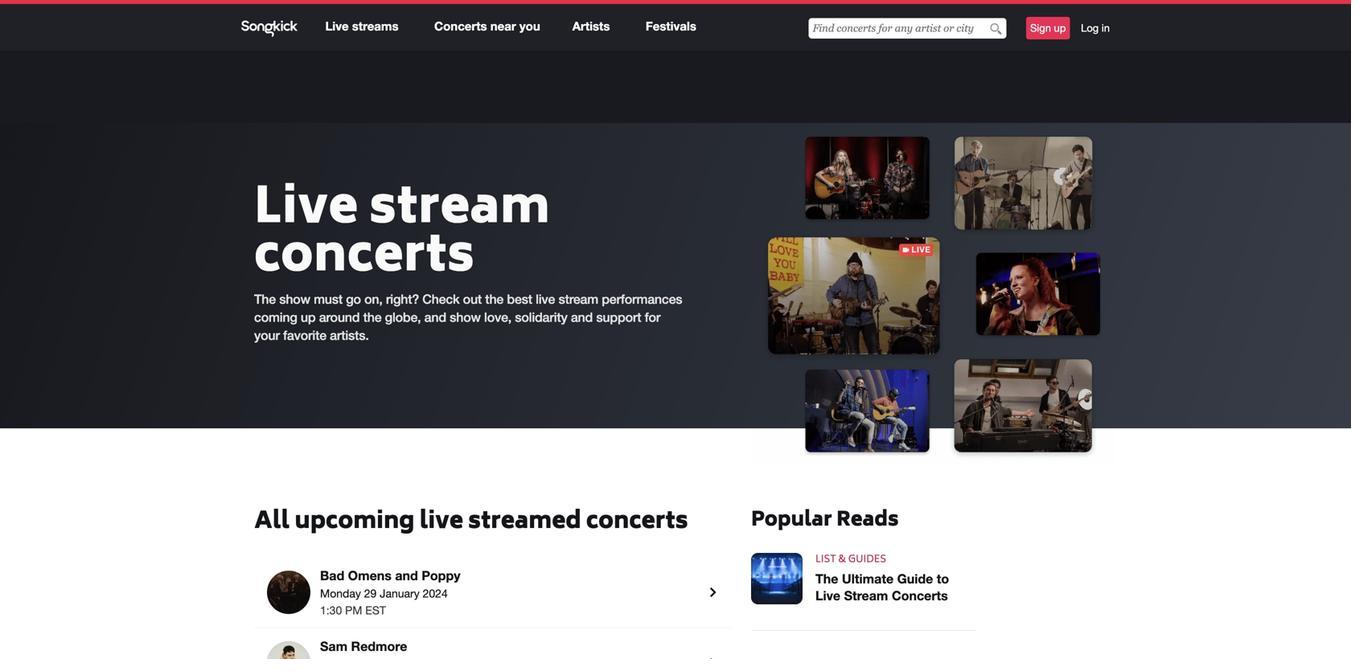 Task type: describe. For each thing, give the bounding box(es) containing it.
the inside list & guides the ultimate guide to live stream concerts
[[816, 572, 838, 587]]

best
[[507, 292, 532, 307]]

you
[[519, 19, 540, 33]]

near
[[490, 19, 516, 33]]

upcoming
[[295, 503, 415, 543]]

solidarity
[[515, 310, 567, 325]]

live from germany: night 2 image
[[267, 571, 310, 614]]

on,
[[364, 292, 383, 307]]

up inside the show must go on, right? check out the best live stream performances coming up around the globe, and show love, solidarity and support for your favorite artists.
[[301, 310, 316, 325]]

concerts inside live stream concerts
[[254, 217, 475, 302]]

coming
[[254, 310, 297, 325]]

0 horizontal spatial show
[[279, 292, 310, 307]]

&
[[838, 552, 846, 569]]

reads
[[837, 505, 899, 538]]

the inside the show must go on, right? check out the best live stream performances coming up around the globe, and show love, solidarity and support for your favorite artists.
[[254, 292, 276, 307]]

ultimate
[[842, 572, 894, 587]]

streams
[[352, 19, 399, 33]]

log
[[1081, 22, 1099, 34]]

omens
[[348, 568, 392, 583]]

1 horizontal spatial concerts
[[586, 503, 688, 543]]

0 horizontal spatial concerts
[[434, 19, 487, 33]]

live streams
[[325, 19, 399, 33]]

all
[[254, 503, 290, 543]]

redmore
[[351, 639, 407, 654]]

go
[[346, 292, 361, 307]]

29
[[364, 587, 377, 600]]

and inside bad omens and poppy monday 29 january 2024 1:30 pm est
[[395, 568, 418, 583]]

love,
[[484, 310, 512, 325]]

artists link
[[572, 19, 610, 33]]

right?
[[386, 292, 419, 307]]

in
[[1102, 22, 1110, 34]]

pm
[[345, 604, 362, 617]]

stream
[[844, 588, 888, 604]]

1:30
[[320, 604, 342, 617]]

stream inside live stream concerts
[[369, 169, 550, 254]]

sign
[[1030, 22, 1051, 34]]

artists.
[[330, 328, 369, 343]]

sam redmore link
[[267, 637, 718, 659]]

for
[[645, 310, 660, 325]]

to
[[937, 572, 949, 587]]

live for live streams
[[325, 19, 349, 33]]

live inside list & guides the ultimate guide to live stream concerts
[[816, 588, 841, 604]]

must
[[314, 292, 343, 307]]

search image
[[990, 23, 1002, 35]]

list & guides the ultimate guide to live stream concerts
[[816, 552, 949, 604]]

festivals link
[[646, 19, 696, 33]]

live for live stream concerts
[[254, 169, 358, 254]]

sam
[[320, 639, 347, 654]]

log in
[[1081, 22, 1110, 34]]

concerts inside list & guides the ultimate guide to live stream concerts
[[892, 588, 948, 604]]



Task type: vqa. For each thing, say whether or not it's contained in the screenshot.
go
yes



Task type: locate. For each thing, give the bounding box(es) containing it.
the up coming
[[254, 292, 276, 307]]

1 horizontal spatial show
[[450, 310, 481, 325]]

the down on,
[[363, 310, 382, 325]]

concerts near you
[[434, 19, 540, 33]]

0 vertical spatial live
[[325, 19, 349, 33]]

0 vertical spatial up
[[1054, 22, 1066, 34]]

live streams link
[[325, 19, 399, 33]]

sam redmore
[[320, 639, 407, 654]]

1 vertical spatial up
[[301, 310, 316, 325]]

favorite
[[283, 328, 326, 343]]

guide
[[897, 572, 933, 587]]

1 vertical spatial live
[[254, 169, 358, 254]]

concerts near you link
[[434, 19, 540, 33]]

log in link
[[1081, 21, 1110, 35]]

1 vertical spatial the
[[816, 572, 838, 587]]

poppy
[[422, 568, 460, 583]]

stream inside the show must go on, right? check out the best live stream performances coming up around the globe, and show love, solidarity and support for your favorite artists.
[[559, 292, 598, 307]]

popular
[[751, 505, 832, 538]]

0 vertical spatial concerts
[[434, 19, 487, 33]]

1 vertical spatial the
[[363, 310, 382, 325]]

1 horizontal spatial the
[[816, 572, 838, 587]]

2024
[[423, 587, 448, 600]]

Find concerts for any artist or city search field
[[809, 18, 1007, 39]]

stream
[[369, 169, 550, 254], [559, 292, 598, 307]]

show
[[279, 292, 310, 307], [450, 310, 481, 325]]

concerts
[[434, 19, 487, 33], [892, 588, 948, 604]]

the up love,
[[485, 292, 504, 307]]

0 vertical spatial the
[[485, 292, 504, 307]]

up
[[1054, 22, 1066, 34], [301, 310, 316, 325]]

concerts down guide
[[892, 588, 948, 604]]

1 horizontal spatial concerts
[[892, 588, 948, 604]]

0 horizontal spatial the
[[363, 310, 382, 325]]

0 horizontal spatial and
[[395, 568, 418, 583]]

bad omens and poppy monday 29 january 2024 1:30 pm est
[[320, 568, 460, 617]]

0 horizontal spatial up
[[301, 310, 316, 325]]

and down check
[[424, 310, 446, 325]]

bad
[[320, 568, 344, 583]]

0 vertical spatial concerts
[[254, 217, 475, 302]]

1 vertical spatial live
[[420, 503, 463, 543]]

1 horizontal spatial the
[[485, 292, 504, 307]]

festivals
[[646, 19, 696, 33]]

artists
[[572, 19, 610, 33]]

live inside the show must go on, right? check out the best live stream performances coming up around the globe, and show love, solidarity and support for your favorite artists.
[[536, 292, 555, 307]]

guides
[[848, 552, 886, 569]]

live inside live stream concerts
[[254, 169, 358, 254]]

monday
[[320, 587, 361, 600]]

concerts
[[254, 217, 475, 302], [586, 503, 688, 543]]

1 vertical spatial concerts
[[586, 503, 688, 543]]

january
[[380, 587, 420, 600]]

2 vertical spatial live
[[816, 588, 841, 604]]

and left support
[[571, 310, 593, 325]]

0 vertical spatial the
[[254, 292, 276, 307]]

support
[[596, 310, 641, 325]]

1 vertical spatial show
[[450, 310, 481, 325]]

popular reads
[[751, 505, 899, 538]]

0 vertical spatial stream
[[369, 169, 550, 254]]

out
[[463, 292, 482, 307]]

up up favorite
[[301, 310, 316, 325]]

show down 'out'
[[450, 310, 481, 325]]

the
[[254, 292, 276, 307], [816, 572, 838, 587]]

check
[[422, 292, 460, 307]]

globe,
[[385, 310, 421, 325]]

live
[[325, 19, 349, 33], [254, 169, 358, 254], [816, 588, 841, 604]]

0 vertical spatial live
[[536, 292, 555, 307]]

est
[[365, 604, 386, 617]]

the
[[485, 292, 504, 307], [363, 310, 382, 325]]

and
[[424, 310, 446, 325], [571, 310, 593, 325], [395, 568, 418, 583]]

1 horizontal spatial stream
[[559, 292, 598, 307]]

0 vertical spatial show
[[279, 292, 310, 307]]

the show must go on, right? check out the best live stream performances coming up around the globe, and show love, solidarity and support for your favorite artists.
[[254, 292, 682, 343]]

and up january
[[395, 568, 418, 583]]

1 vertical spatial concerts
[[892, 588, 948, 604]]

0 horizontal spatial the
[[254, 292, 276, 307]]

sign up link
[[1026, 17, 1070, 39]]

around
[[319, 310, 360, 325]]

1 horizontal spatial and
[[424, 310, 446, 325]]

the down list
[[816, 572, 838, 587]]

concerts left near
[[434, 19, 487, 33]]

1 horizontal spatial live
[[536, 292, 555, 307]]

1 vertical spatial stream
[[559, 292, 598, 307]]

live
[[536, 292, 555, 307], [420, 503, 463, 543]]

artist live streams image
[[754, 123, 1115, 464]]

streamed
[[468, 503, 581, 543]]

2 horizontal spatial and
[[571, 310, 593, 325]]

show up coming
[[279, 292, 310, 307]]

live stream concerts
[[254, 169, 550, 302]]

up right sign
[[1054, 22, 1066, 34]]

0 horizontal spatial live
[[420, 503, 463, 543]]

0 horizontal spatial stream
[[369, 169, 550, 254]]

0 horizontal spatial concerts
[[254, 217, 475, 302]]

live up poppy at the left bottom of page
[[420, 503, 463, 543]]

live up the solidarity
[[536, 292, 555, 307]]

performances
[[602, 292, 682, 307]]

sign up
[[1030, 22, 1066, 34]]

1 horizontal spatial up
[[1054, 22, 1066, 34]]

list
[[816, 552, 836, 569]]

your
[[254, 328, 280, 343]]

all upcoming live streamed concerts
[[254, 503, 688, 543]]



